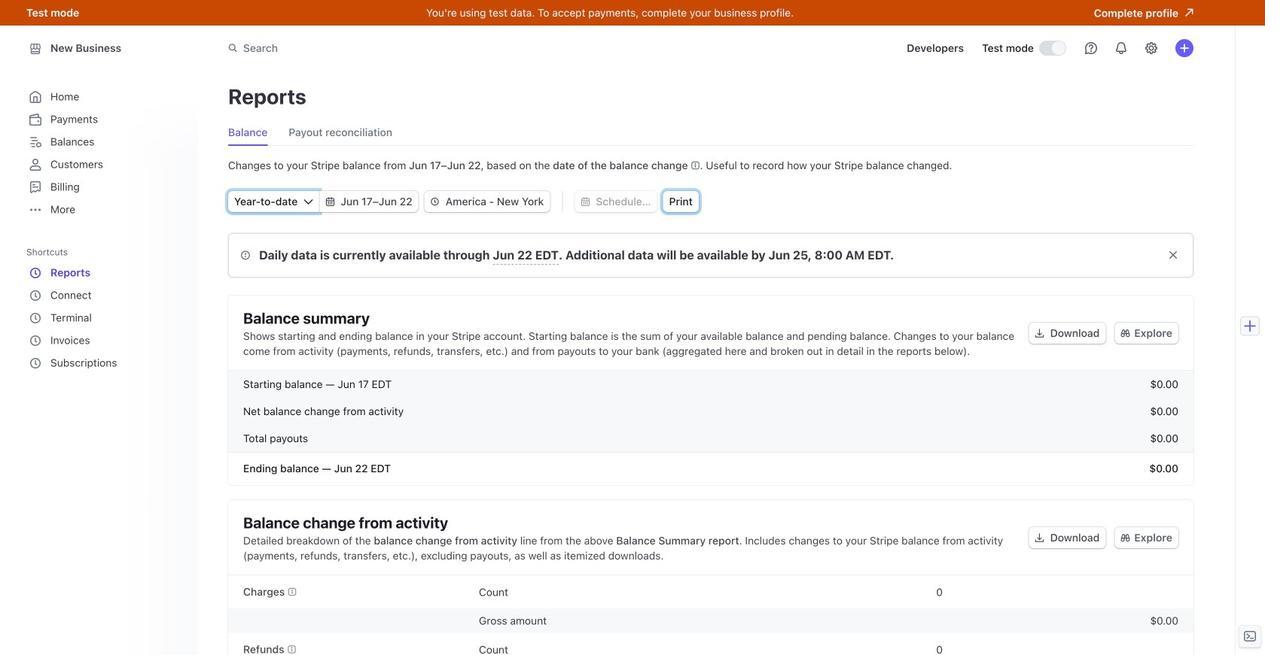 Task type: describe. For each thing, give the bounding box(es) containing it.
2 row from the top
[[228, 398, 1194, 426]]

1 grid from the top
[[228, 371, 1194, 486]]

settings image
[[1146, 42, 1158, 54]]

Search text field
[[219, 34, 644, 62]]

6 row from the top
[[228, 609, 1194, 634]]

manage shortcuts image
[[171, 248, 180, 257]]

3 row from the top
[[228, 426, 1194, 453]]

1 vertical spatial svg image
[[1035, 534, 1044, 543]]

0 horizontal spatial svg image
[[581, 197, 590, 206]]

1 shortcuts element from the top
[[26, 242, 186, 375]]



Task type: locate. For each thing, give the bounding box(es) containing it.
0 vertical spatial svg image
[[581, 197, 590, 206]]

tab list
[[228, 122, 1194, 146]]

2 shortcuts element from the top
[[26, 262, 183, 375]]

cell
[[715, 582, 943, 603], [243, 615, 471, 628], [950, 615, 1179, 628], [715, 640, 943, 656]]

1 row from the top
[[228, 371, 1194, 398]]

Test mode checkbox
[[1040, 41, 1066, 55]]

4 row from the top
[[228, 453, 1194, 486]]

0 vertical spatial grid
[[228, 371, 1194, 486]]

core navigation links element
[[26, 86, 183, 221]]

5 row from the top
[[228, 576, 1194, 609]]

help image
[[1085, 42, 1097, 54]]

row
[[228, 371, 1194, 398], [228, 398, 1194, 426], [228, 426, 1194, 453], [228, 453, 1194, 486], [228, 576, 1194, 609], [228, 609, 1194, 634], [228, 634, 1194, 656]]

1 horizontal spatial svg image
[[1035, 534, 1044, 543]]

2 grid from the top
[[228, 576, 1194, 656]]

7 row from the top
[[228, 634, 1194, 656]]

notifications image
[[1115, 42, 1127, 54]]

shortcuts element
[[26, 242, 186, 375], [26, 262, 183, 375]]

None search field
[[219, 34, 644, 62]]

grid
[[228, 371, 1194, 486], [228, 576, 1194, 656]]

close image
[[1169, 251, 1178, 260]]

svg image
[[581, 197, 590, 206], [1035, 534, 1044, 543]]

svg image
[[304, 197, 313, 206], [326, 197, 335, 206], [431, 197, 440, 206], [1035, 329, 1044, 338]]

1 vertical spatial grid
[[228, 576, 1194, 656]]



Task type: vqa. For each thing, say whether or not it's contained in the screenshot.
the bottom Grid
yes



